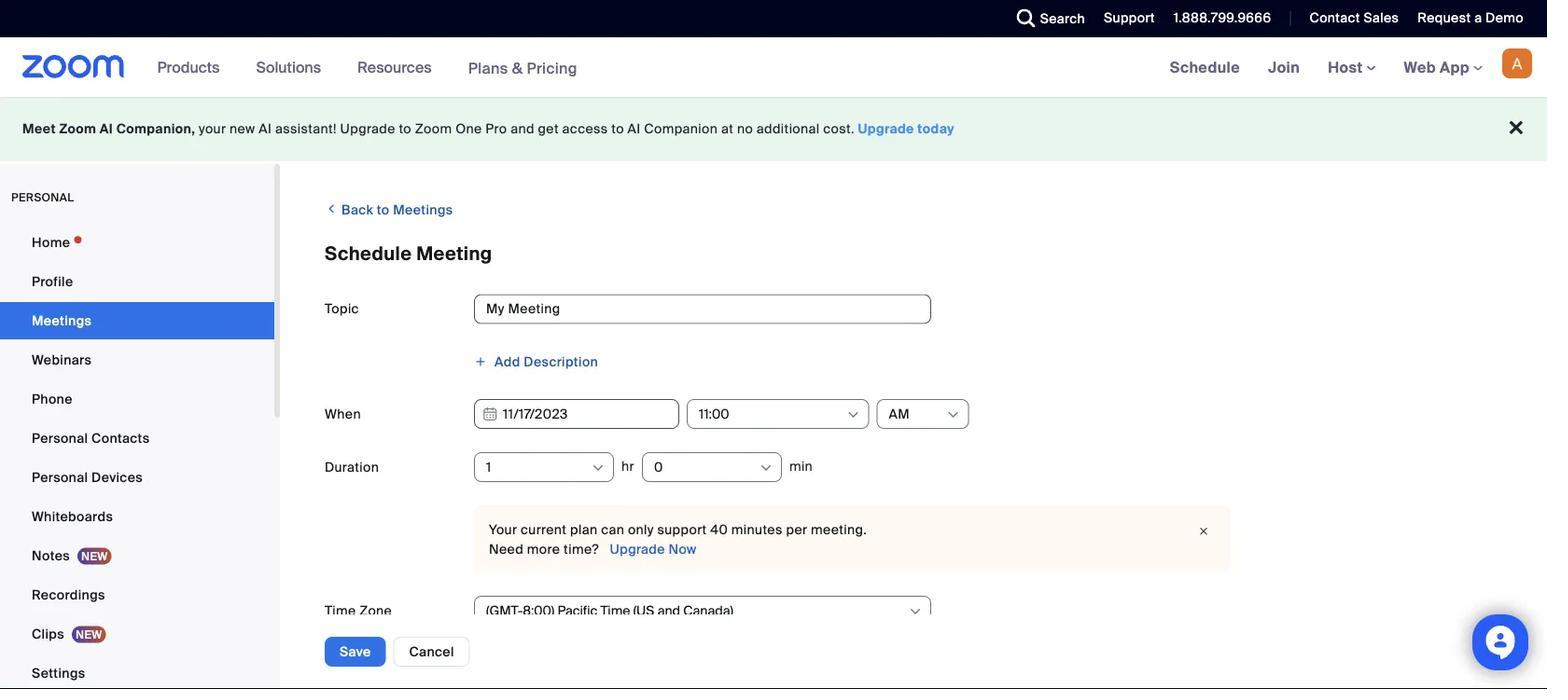 Task type: vqa. For each thing, say whether or not it's contained in the screenshot.
Room Management
no



Task type: locate. For each thing, give the bounding box(es) containing it.
show options image for the select time zone text box on the bottom of the page
[[908, 605, 923, 620]]

plans
[[468, 58, 508, 78]]

0 horizontal spatial to
[[377, 202, 390, 219]]

to right access
[[611, 120, 624, 138]]

phone
[[32, 390, 73, 408]]

home
[[32, 234, 70, 251]]

resources button
[[357, 37, 440, 97]]

schedule meeting
[[325, 242, 492, 266]]

0 horizontal spatial meetings
[[32, 312, 92, 329]]

0 horizontal spatial zoom
[[59, 120, 96, 138]]

web app button
[[1404, 57, 1483, 77]]

ai right the new at top left
[[259, 120, 272, 138]]

request a demo
[[1418, 9, 1524, 27]]

companion
[[644, 120, 718, 138]]

your
[[489, 522, 517, 539]]

meetings up webinars
[[32, 312, 92, 329]]

1 horizontal spatial zoom
[[415, 120, 452, 138]]

banner
[[0, 37, 1547, 98]]

1 personal from the top
[[32, 430, 88, 447]]

2 personal from the top
[[32, 469, 88, 486]]

meetings link
[[0, 302, 274, 340]]

1 horizontal spatial show options image
[[846, 408, 861, 423]]

new
[[230, 120, 255, 138]]

upgrade now link
[[606, 541, 697, 558]]

1.888.799.9666 button
[[1160, 0, 1276, 37], [1174, 9, 1271, 27]]

demo
[[1486, 9, 1524, 27]]

plan
[[570, 522, 598, 539]]

profile link
[[0, 263, 274, 300]]

2 vertical spatial show options image
[[908, 605, 923, 620]]

show options image
[[946, 408, 961, 423], [759, 461, 773, 476]]

0 vertical spatial show options image
[[846, 408, 861, 423]]

upgrade down product information navigation
[[340, 120, 395, 138]]

assistant!
[[275, 120, 337, 138]]

ai left companion
[[628, 120, 641, 138]]

need
[[489, 541, 524, 558]]

time zone
[[325, 602, 392, 620]]

upgrade down only on the left of page
[[610, 541, 665, 558]]

1 vertical spatial show options image
[[591, 461, 606, 476]]

add description button
[[474, 348, 598, 376]]

1 horizontal spatial ai
[[259, 120, 272, 138]]

0 vertical spatial schedule
[[1170, 57, 1240, 77]]

banner containing products
[[0, 37, 1547, 98]]

0
[[654, 459, 663, 476]]

1 horizontal spatial show options image
[[946, 408, 961, 423]]

schedule for schedule
[[1170, 57, 1240, 77]]

add image
[[474, 355, 487, 368]]

1 vertical spatial personal
[[32, 469, 88, 486]]

pricing
[[527, 58, 577, 78]]

devices
[[91, 469, 143, 486]]

support link
[[1090, 0, 1160, 37], [1104, 9, 1155, 27]]

time
[[325, 602, 356, 620]]

schedule inside 'link'
[[1170, 57, 1240, 77]]

schedule down 1.888.799.9666
[[1170, 57, 1240, 77]]

meet zoom ai companion, your new ai assistant! upgrade to zoom one pro and get access to ai companion at no additional cost. upgrade today
[[22, 120, 955, 138]]

solutions button
[[256, 37, 329, 97]]

show options image
[[846, 408, 861, 423], [591, 461, 606, 476], [908, 605, 923, 620]]

upgrade right cost. at the top right of page
[[858, 120, 914, 138]]

clips
[[32, 626, 64, 643]]

your current plan can only support 40 minutes per meeting. need more time? upgrade now
[[489, 522, 867, 558]]

upgrade today link
[[858, 120, 955, 138]]

0 vertical spatial show options image
[[946, 408, 961, 423]]

to down resources dropdown button
[[399, 120, 412, 138]]

1 vertical spatial meetings
[[32, 312, 92, 329]]

notes
[[32, 547, 70, 565]]

personal for personal devices
[[32, 469, 88, 486]]

2 horizontal spatial ai
[[628, 120, 641, 138]]

1.888.799.9666 button up join
[[1160, 0, 1276, 37]]

show options image for am
[[946, 408, 961, 423]]

zoom left one
[[415, 120, 452, 138]]

save button
[[325, 637, 386, 667]]

contact sales link
[[1296, 0, 1404, 37], [1310, 9, 1399, 27]]

0 horizontal spatial show options image
[[759, 461, 773, 476]]

back to meetings
[[338, 202, 453, 219]]

no
[[737, 120, 753, 138]]

request a demo link
[[1404, 0, 1547, 37], [1418, 9, 1524, 27]]

support
[[657, 522, 707, 539]]

schedule for schedule meeting
[[325, 242, 412, 266]]

personal devices link
[[0, 459, 274, 496]]

product information navigation
[[143, 37, 591, 98]]

back to meetings link
[[325, 194, 453, 225]]

and
[[511, 120, 535, 138]]

show options image right "am" popup button
[[946, 408, 961, 423]]

one
[[456, 120, 482, 138]]

plans & pricing link
[[468, 58, 577, 78], [468, 58, 577, 78]]

1 horizontal spatial upgrade
[[610, 541, 665, 558]]

0 vertical spatial personal
[[32, 430, 88, 447]]

ai left the companion,
[[100, 120, 113, 138]]

add description
[[495, 353, 598, 370]]

show options image left min
[[759, 461, 773, 476]]

to right back
[[377, 202, 390, 219]]

schedule down back
[[325, 242, 412, 266]]

1 vertical spatial schedule
[[325, 242, 412, 266]]

3 ai from the left
[[628, 120, 641, 138]]

personal contacts
[[32, 430, 150, 447]]

to
[[399, 120, 412, 138], [611, 120, 624, 138], [377, 202, 390, 219]]

join link
[[1254, 37, 1314, 97]]

whiteboards
[[32, 508, 113, 525]]

2 horizontal spatial show options image
[[908, 605, 923, 620]]

zoom right meet
[[59, 120, 96, 138]]

0 horizontal spatial ai
[[100, 120, 113, 138]]

1 vertical spatial show options image
[[759, 461, 773, 476]]

0 horizontal spatial upgrade
[[340, 120, 395, 138]]

meetings navigation
[[1156, 37, 1547, 98]]

1.888.799.9666 button up the schedule 'link'
[[1174, 9, 1271, 27]]

recordings
[[32, 586, 105, 604]]

personal
[[32, 430, 88, 447], [32, 469, 88, 486]]

more
[[527, 541, 560, 558]]

at
[[721, 120, 734, 138]]

2 ai from the left
[[259, 120, 272, 138]]

1 horizontal spatial meetings
[[393, 202, 453, 219]]

products
[[157, 57, 220, 77]]

save
[[340, 643, 371, 661]]

2 zoom from the left
[[415, 120, 452, 138]]

clips link
[[0, 616, 274, 653]]

topic
[[325, 300, 359, 318]]

personal for personal contacts
[[32, 430, 88, 447]]

0 horizontal spatial schedule
[[325, 242, 412, 266]]

personal up whiteboards
[[32, 469, 88, 486]]

contact sales
[[1310, 9, 1399, 27]]

personal down "phone"
[[32, 430, 88, 447]]

1 horizontal spatial schedule
[[1170, 57, 1240, 77]]

web app
[[1404, 57, 1470, 77]]

ai
[[100, 120, 113, 138], [259, 120, 272, 138], [628, 120, 641, 138]]

cancel
[[409, 643, 454, 661]]

schedule
[[1170, 57, 1240, 77], [325, 242, 412, 266]]

schedule link
[[1156, 37, 1254, 97]]

pro
[[486, 120, 507, 138]]

a
[[1474, 9, 1482, 27]]

time?
[[564, 541, 599, 558]]

web
[[1404, 57, 1436, 77]]

meetings up schedule meeting on the left
[[393, 202, 453, 219]]

request
[[1418, 9, 1471, 27]]

current
[[521, 522, 567, 539]]

meetings
[[393, 202, 453, 219], [32, 312, 92, 329]]



Task type: describe. For each thing, give the bounding box(es) containing it.
contact
[[1310, 9, 1360, 27]]

1 zoom from the left
[[59, 120, 96, 138]]

&
[[512, 58, 523, 78]]

when
[[325, 405, 361, 423]]

cost.
[[823, 120, 855, 138]]

additional
[[757, 120, 820, 138]]

personal menu menu
[[0, 224, 274, 690]]

zoom logo image
[[22, 55, 125, 78]]

can
[[601, 522, 624, 539]]

0 horizontal spatial show options image
[[591, 461, 606, 476]]

40
[[710, 522, 728, 539]]

0 vertical spatial meetings
[[393, 202, 453, 219]]

When text field
[[474, 399, 679, 429]]

zone
[[359, 602, 392, 620]]

meeting.
[[811, 522, 867, 539]]

am
[[889, 405, 910, 423]]

profile picture image
[[1502, 49, 1532, 78]]

1 ai from the left
[[100, 120, 113, 138]]

2 horizontal spatial upgrade
[[858, 120, 914, 138]]

app
[[1440, 57, 1470, 77]]

companion,
[[116, 120, 195, 138]]

1 horizontal spatial to
[[399, 120, 412, 138]]

select start time text field
[[699, 400, 845, 428]]

contacts
[[91, 430, 150, 447]]

search button
[[1003, 0, 1090, 37]]

show options image for select start time 'text field'
[[846, 408, 861, 423]]

whiteboards link
[[0, 498, 274, 536]]

now
[[669, 541, 697, 558]]

back
[[342, 202, 373, 219]]

host button
[[1328, 57, 1376, 77]]

0 button
[[654, 453, 758, 481]]

webinars link
[[0, 342, 274, 379]]

personal contacts link
[[0, 420, 274, 457]]

1.888.799.9666
[[1174, 9, 1271, 27]]

per
[[786, 522, 807, 539]]

select time zone text field
[[486, 597, 907, 625]]

1
[[486, 459, 491, 476]]

settings
[[32, 665, 85, 682]]

Topic text field
[[474, 294, 931, 324]]

webinars
[[32, 351, 92, 369]]

close image
[[1192, 523, 1215, 541]]

only
[[628, 522, 654, 539]]

minutes
[[731, 522, 783, 539]]

access
[[562, 120, 608, 138]]

support
[[1104, 9, 1155, 27]]

settings link
[[0, 655, 274, 690]]

meet zoom ai companion, footer
[[0, 97, 1547, 161]]

cancel button
[[393, 637, 470, 667]]

duration
[[325, 459, 379, 476]]

min
[[789, 458, 813, 475]]

description
[[524, 353, 598, 370]]

to inside back to meetings link
[[377, 202, 390, 219]]

sales
[[1364, 9, 1399, 27]]

get
[[538, 120, 559, 138]]

join
[[1268, 57, 1300, 77]]

personal devices
[[32, 469, 143, 486]]

meeting
[[416, 242, 492, 266]]

your
[[199, 120, 226, 138]]

search
[[1040, 10, 1085, 27]]

add
[[495, 353, 520, 370]]

personal
[[11, 190, 74, 205]]

am button
[[889, 400, 945, 428]]

upgrade inside your current plan can only support 40 minutes per meeting. need more time? upgrade now
[[610, 541, 665, 558]]

show options image for 0
[[759, 461, 773, 476]]

home link
[[0, 224, 274, 261]]

solutions
[[256, 57, 321, 77]]

left image
[[325, 200, 338, 218]]

meet
[[22, 120, 56, 138]]

1 button
[[486, 453, 590, 481]]

phone link
[[0, 381, 274, 418]]

meetings inside personal menu menu
[[32, 312, 92, 329]]

plans & pricing
[[468, 58, 577, 78]]

today
[[918, 120, 955, 138]]

resources
[[357, 57, 432, 77]]

profile
[[32, 273, 73, 290]]

host
[[1328, 57, 1367, 77]]

hr
[[621, 458, 634, 475]]

2 horizontal spatial to
[[611, 120, 624, 138]]



